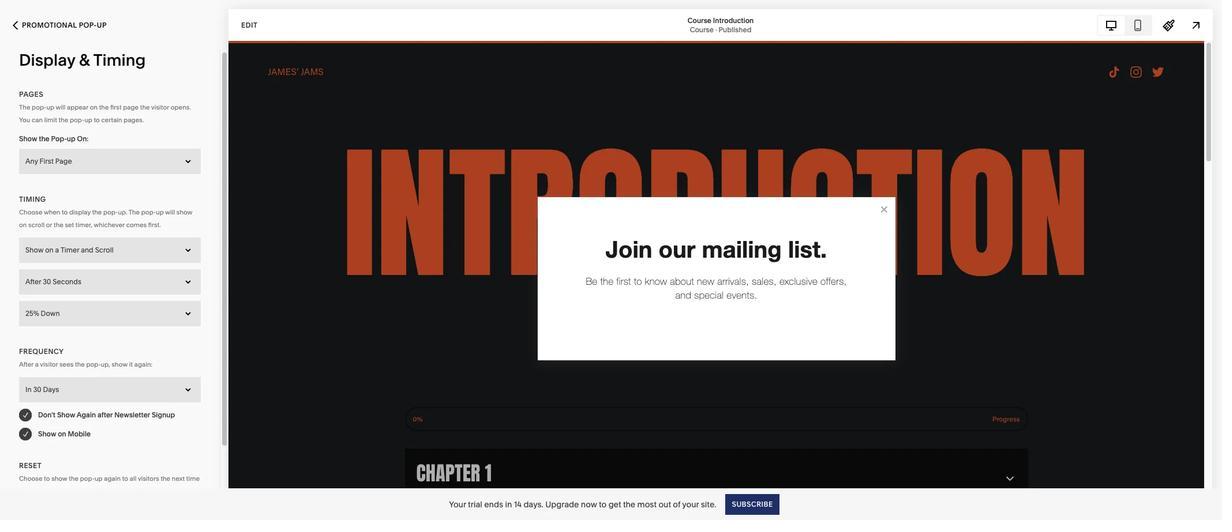 Task type: vqa. For each thing, say whether or not it's contained in the screenshot.
back at the top right of page
no



Task type: locate. For each thing, give the bounding box(es) containing it.
up. inside timing choose when to display the pop-up. the pop-up will show on scroll or the set timer, whichever comes first.
[[118, 208, 127, 216]]

up.
[[118, 208, 127, 216], [189, 487, 198, 496]]

most
[[638, 500, 657, 510]]

days
[[43, 385, 59, 394]]

when
[[44, 208, 60, 216], [104, 487, 120, 496]]

after inside frequency after a visitor sees the pop-up, show it again:
[[19, 360, 34, 369]]

1 vertical spatial after
[[19, 360, 34, 369]]

0 vertical spatial pop-
[[79, 21, 97, 29]]

visitors
[[138, 475, 159, 483]]

trial
[[468, 500, 482, 510]]

0 vertical spatial 30
[[43, 277, 51, 286]]

0 horizontal spatial the
[[19, 103, 30, 111]]

14
[[514, 500, 522, 510]]

the
[[19, 103, 30, 111], [129, 208, 140, 216]]

to
[[94, 116, 100, 124], [62, 208, 68, 216], [44, 475, 50, 483], [122, 475, 128, 483], [599, 500, 607, 510]]

published
[[719, 25, 752, 34]]

the left the first
[[99, 103, 109, 111]]

up down appear
[[84, 116, 92, 124]]

1 horizontal spatial show
[[112, 360, 128, 369]]

promotional pop-up button
[[0, 13, 120, 38]]

a
[[55, 246, 59, 254], [35, 360, 39, 369], [155, 487, 159, 496]]

0 vertical spatial when
[[44, 208, 60, 216]]

0 vertical spatial a
[[55, 246, 59, 254]]

choose down reset on the bottom left of page
[[19, 475, 42, 483]]

0 horizontal spatial 30
[[33, 385, 41, 394]]

on right appear
[[90, 103, 98, 111]]

it
[[129, 360, 133, 369]]

display & timing
[[19, 50, 146, 70]]

a left 'timer'
[[55, 246, 59, 254]]

upgrade
[[546, 500, 579, 510]]

site.
[[701, 500, 717, 510]]

choose inside reset choose to show the pop-up again to all visitors the next time they visit. resetting is useful when you create a new pop-up.
[[19, 475, 42, 483]]

pop- inside frequency after a visitor sees the pop-up, show it again:
[[86, 360, 101, 369]]

visitor down frequency
[[40, 360, 58, 369]]

when down again
[[104, 487, 120, 496]]

0 vertical spatial visitor
[[151, 103, 169, 111]]

1 horizontal spatial visitor
[[151, 103, 169, 111]]

up up first.
[[156, 208, 164, 216]]

0 vertical spatial up.
[[118, 208, 127, 216]]

days.
[[524, 500, 544, 510]]

in
[[505, 500, 512, 510]]

in
[[25, 385, 31, 394]]

show
[[177, 208, 192, 216], [112, 360, 128, 369], [51, 475, 67, 483]]

timing
[[93, 50, 146, 70], [19, 195, 46, 203]]

&
[[79, 50, 90, 70]]

up up limit at top
[[46, 103, 54, 111]]

visitor
[[151, 103, 169, 111], [40, 360, 58, 369]]

pop- up whichever
[[103, 208, 118, 216]]

0 horizontal spatial visitor
[[40, 360, 58, 369]]

up. down time
[[189, 487, 198, 496]]

all
[[130, 475, 137, 483]]

show
[[19, 134, 37, 143], [25, 246, 43, 254], [57, 411, 75, 419], [38, 430, 56, 438]]

1 horizontal spatial will
[[165, 208, 175, 216]]

show on a timer and scroll
[[25, 246, 114, 254]]

after down frequency
[[19, 360, 34, 369]]

on inside timing choose when to display the pop-up. the pop-up will show on scroll or the set timer, whichever comes first.
[[19, 221, 27, 229]]

1 vertical spatial visitor
[[40, 360, 58, 369]]

reset
[[19, 462, 42, 470]]

don't
[[38, 411, 55, 419]]

they
[[19, 487, 32, 496]]

show down the you
[[19, 134, 37, 143]]

you
[[19, 116, 30, 124]]

1 vertical spatial a
[[35, 360, 39, 369]]

1 horizontal spatial a
[[55, 246, 59, 254]]

ends
[[484, 500, 503, 510]]

0 horizontal spatial up.
[[118, 208, 127, 216]]

course left ·
[[690, 25, 714, 34]]

a for visitor
[[35, 360, 39, 369]]

1 vertical spatial up.
[[189, 487, 198, 496]]

timing up scroll
[[19, 195, 46, 203]]

0 horizontal spatial timing
[[19, 195, 46, 203]]

30 for after
[[43, 277, 51, 286]]

timing right & in the top of the page
[[93, 50, 146, 70]]

show inside timing choose when to display the pop-up. the pop-up will show on scroll or the set timer, whichever comes first.
[[177, 208, 192, 216]]

pop- up can
[[32, 103, 46, 111]]

first
[[40, 157, 54, 165]]

up up useful
[[95, 475, 103, 483]]

page
[[123, 103, 139, 111]]

show inside reset choose to show the pop-up again to all visitors the next time they visit. resetting is useful when you create a new pop-up.
[[51, 475, 67, 483]]

edit button
[[234, 14, 265, 36]]

the
[[99, 103, 109, 111], [140, 103, 150, 111], [59, 116, 68, 124], [39, 134, 50, 143], [92, 208, 102, 216], [54, 221, 63, 229], [75, 360, 85, 369], [69, 475, 79, 483], [161, 475, 170, 483], [623, 500, 636, 510]]

1 horizontal spatial 30
[[43, 277, 51, 286]]

to left the certain
[[94, 116, 100, 124]]

whichever
[[94, 221, 125, 229]]

choose for timing
[[19, 208, 42, 216]]

on left mobile
[[58, 430, 66, 438]]

choose
[[19, 208, 42, 216], [19, 475, 42, 483]]

promotional
[[22, 21, 77, 29]]

choose inside timing choose when to display the pop-up. the pop-up will show on scroll or the set timer, whichever comes first.
[[19, 208, 42, 216]]

1 horizontal spatial pop-
[[79, 21, 97, 29]]

1 vertical spatial when
[[104, 487, 120, 496]]

get
[[609, 500, 621, 510]]

time
[[186, 475, 200, 483]]

30
[[43, 277, 51, 286], [33, 385, 41, 394]]

the up the you
[[19, 103, 30, 111]]

1 vertical spatial show
[[112, 360, 128, 369]]

1 vertical spatial will
[[165, 208, 175, 216]]

2 vertical spatial show
[[51, 475, 67, 483]]

tab list
[[1098, 16, 1152, 34]]

show down 'don't'
[[38, 430, 56, 438]]

2 vertical spatial a
[[155, 487, 159, 496]]

0 horizontal spatial when
[[44, 208, 60, 216]]

the right get
[[623, 500, 636, 510]]

pop- down limit at top
[[51, 134, 67, 143]]

the right sees
[[75, 360, 85, 369]]

0 horizontal spatial show
[[51, 475, 67, 483]]

the up 'comes'
[[129, 208, 140, 216]]

edit
[[241, 20, 258, 29]]

resetting
[[48, 487, 77, 496]]

pop-
[[32, 103, 46, 111], [70, 116, 84, 124], [103, 208, 118, 216], [141, 208, 156, 216], [86, 360, 101, 369], [80, 475, 95, 483], [174, 487, 189, 496]]

1 horizontal spatial up.
[[189, 487, 198, 496]]

0 vertical spatial show
[[177, 208, 192, 216]]

pop- inside button
[[79, 21, 97, 29]]

2 choose from the top
[[19, 475, 42, 483]]

pop- up & in the top of the page
[[79, 21, 97, 29]]

after up 25%
[[25, 277, 41, 286]]

0 horizontal spatial will
[[56, 103, 66, 111]]

show on mobile
[[38, 430, 91, 438]]

set
[[65, 221, 74, 229]]

pop-
[[79, 21, 97, 29], [51, 134, 67, 143]]

show down scroll
[[25, 246, 43, 254]]

visitor inside frequency after a visitor sees the pop-up, show it again:
[[40, 360, 58, 369]]

when up or
[[44, 208, 60, 216]]

a down frequency
[[35, 360, 39, 369]]

2 horizontal spatial a
[[155, 487, 159, 496]]

pop- right sees
[[86, 360, 101, 369]]

to up visit.
[[44, 475, 50, 483]]

2 horizontal spatial show
[[177, 208, 192, 216]]

up. inside reset choose to show the pop-up again to all visitors the next time they visit. resetting is useful when you create a new pop-up.
[[189, 487, 198, 496]]

again
[[104, 475, 121, 483]]

down
[[41, 309, 60, 318]]

scroll
[[28, 221, 45, 229]]

0 vertical spatial choose
[[19, 208, 42, 216]]

to inside timing choose when to display the pop-up. the pop-up will show on scroll or the set timer, whichever comes first.
[[62, 208, 68, 216]]

1 horizontal spatial timing
[[93, 50, 146, 70]]

is
[[78, 487, 83, 496]]

course left introduction
[[688, 16, 712, 25]]

choose up scroll
[[19, 208, 42, 216]]

choose for reset
[[19, 475, 42, 483]]

1 horizontal spatial when
[[104, 487, 120, 496]]

show for show on a timer and scroll
[[25, 246, 43, 254]]

visitor left opens.
[[151, 103, 169, 111]]

1 vertical spatial the
[[129, 208, 140, 216]]

on left scroll
[[19, 221, 27, 229]]

0 vertical spatial course
[[688, 16, 712, 25]]

0 vertical spatial the
[[19, 103, 30, 111]]

or
[[46, 221, 52, 229]]

limit
[[44, 116, 57, 124]]

up. up whichever
[[118, 208, 127, 216]]

a left new
[[155, 487, 159, 496]]

1 vertical spatial timing
[[19, 195, 46, 203]]

on:
[[77, 134, 88, 143]]

a inside frequency after a visitor sees the pop-up, show it again:
[[35, 360, 39, 369]]

mobile
[[68, 430, 91, 438]]

to up set on the top left
[[62, 208, 68, 216]]

to left "all"
[[122, 475, 128, 483]]

30 left seconds
[[43, 277, 51, 286]]

0 vertical spatial after
[[25, 277, 41, 286]]

0 horizontal spatial a
[[35, 360, 39, 369]]

display
[[69, 208, 91, 216]]

1 vertical spatial 30
[[33, 385, 41, 394]]

after
[[25, 277, 41, 286], [19, 360, 34, 369]]

1 vertical spatial choose
[[19, 475, 42, 483]]

up,
[[101, 360, 110, 369]]

course
[[688, 16, 712, 25], [690, 25, 714, 34]]

will
[[56, 103, 66, 111], [165, 208, 175, 216]]

0 vertical spatial will
[[56, 103, 66, 111]]

0 horizontal spatial pop-
[[51, 134, 67, 143]]

up
[[46, 103, 54, 111], [84, 116, 92, 124], [67, 134, 75, 143], [156, 208, 164, 216], [95, 475, 103, 483]]

1 horizontal spatial the
[[129, 208, 140, 216]]

up inside reset choose to show the pop-up again to all visitors the next time they visit. resetting is useful when you create a new pop-up.
[[95, 475, 103, 483]]

30 right in
[[33, 385, 41, 394]]

timer
[[61, 246, 79, 254]]

the up is
[[69, 475, 79, 483]]

1 choose from the top
[[19, 208, 42, 216]]

the inside pages the pop-up will appear on the first page the visitor opens. you can limit the pop-up to certain pages.
[[19, 103, 30, 111]]

on left 'timer'
[[45, 246, 54, 254]]



Task type: describe. For each thing, give the bounding box(es) containing it.
out
[[659, 500, 671, 510]]

show the pop-up on:
[[19, 134, 88, 143]]

sees
[[59, 360, 74, 369]]

reset choose to show the pop-up again to all visitors the next time they visit. resetting is useful when you create a new pop-up.
[[19, 462, 200, 496]]

subscribe
[[732, 500, 773, 509]]

·
[[716, 25, 717, 34]]

your
[[682, 500, 699, 510]]

the inside timing choose when to display the pop-up. the pop-up will show on scroll or the set timer, whichever comes first.
[[129, 208, 140, 216]]

the right or
[[54, 221, 63, 229]]

any first page
[[25, 157, 72, 165]]

and
[[81, 246, 93, 254]]

to inside pages the pop-up will appear on the first page the visitor opens. you can limit the pop-up to certain pages.
[[94, 116, 100, 124]]

after
[[98, 411, 113, 419]]

the right display
[[92, 208, 102, 216]]

opens.
[[171, 103, 191, 111]]

visit.
[[33, 487, 47, 496]]

will inside pages the pop-up will appear on the first page the visitor opens. you can limit the pop-up to certain pages.
[[56, 103, 66, 111]]

first.
[[148, 221, 161, 229]]

newsletter
[[114, 411, 150, 419]]

can
[[32, 116, 43, 124]]

in 30 days
[[25, 385, 59, 394]]

create
[[134, 487, 153, 496]]

your trial ends in 14 days. upgrade now to get the most out of your site.
[[449, 500, 717, 510]]

course introduction course · published
[[688, 16, 754, 34]]

timing inside timing choose when to display the pop-up. the pop-up will show on scroll or the set timer, whichever comes first.
[[19, 195, 46, 203]]

comes
[[126, 221, 147, 229]]

timer,
[[76, 221, 92, 229]]

appear
[[67, 103, 88, 111]]

1 vertical spatial course
[[690, 25, 714, 34]]

a inside reset choose to show the pop-up again to all visitors the next time they visit. resetting is useful when you create a new pop-up.
[[155, 487, 159, 496]]

show for show the pop-up on:
[[19, 134, 37, 143]]

pages.
[[124, 116, 144, 124]]

0 vertical spatial timing
[[93, 50, 146, 70]]

seconds
[[53, 277, 81, 286]]

show inside frequency after a visitor sees the pop-up, show it again:
[[112, 360, 128, 369]]

promotional pop-up
[[22, 21, 107, 29]]

the right page
[[140, 103, 150, 111]]

25%
[[25, 309, 39, 318]]

the right limit at top
[[59, 116, 68, 124]]

on inside pages the pop-up will appear on the first page the visitor opens. you can limit the pop-up to certain pages.
[[90, 103, 98, 111]]

you
[[122, 487, 133, 496]]

scroll
[[95, 246, 114, 254]]

pop- down appear
[[70, 116, 84, 124]]

25% down
[[25, 309, 60, 318]]

30 for in
[[33, 385, 41, 394]]

of
[[673, 500, 681, 510]]

the down limit at top
[[39, 134, 50, 143]]

the inside frequency after a visitor sees the pop-up, show it again:
[[75, 360, 85, 369]]

timing choose when to display the pop-up. the pop-up will show on scroll or the set timer, whichever comes first.
[[19, 195, 192, 229]]

show up the show on mobile
[[57, 411, 75, 419]]

your
[[449, 500, 466, 510]]

introduction
[[713, 16, 754, 25]]

pop- up first.
[[141, 208, 156, 216]]

new
[[160, 487, 173, 496]]

pop- down next
[[174, 487, 189, 496]]

1 vertical spatial pop-
[[51, 134, 67, 143]]

pop- up useful
[[80, 475, 95, 483]]

up left on:
[[67, 134, 75, 143]]

will inside timing choose when to display the pop-up. the pop-up will show on scroll or the set timer, whichever comes first.
[[165, 208, 175, 216]]

the up new
[[161, 475, 170, 483]]

frequency
[[19, 347, 64, 356]]

subscribe button
[[726, 494, 780, 515]]

when inside timing choose when to display the pop-up. the pop-up will show on scroll or the set timer, whichever comes first.
[[44, 208, 60, 216]]

don't show again after newsletter signup
[[38, 411, 175, 419]]

up inside timing choose when to display the pop-up. the pop-up will show on scroll or the set timer, whichever comes first.
[[156, 208, 164, 216]]

any
[[25, 157, 38, 165]]

next
[[172, 475, 185, 483]]

certain
[[101, 116, 122, 124]]

now
[[581, 500, 597, 510]]

again
[[77, 411, 96, 419]]

useful
[[85, 487, 103, 496]]

up
[[97, 21, 107, 29]]

after 30 seconds
[[25, 277, 81, 286]]

visitor inside pages the pop-up will appear on the first page the visitor opens. you can limit the pop-up to certain pages.
[[151, 103, 169, 111]]

signup
[[152, 411, 175, 419]]

show for show on mobile
[[38, 430, 56, 438]]

page
[[55, 157, 72, 165]]

again:
[[134, 360, 152, 369]]

frequency after a visitor sees the pop-up, show it again:
[[19, 347, 152, 369]]

pages
[[19, 90, 43, 99]]

a for timer
[[55, 246, 59, 254]]

when inside reset choose to show the pop-up again to all visitors the next time they visit. resetting is useful when you create a new pop-up.
[[104, 487, 120, 496]]

display
[[19, 50, 75, 70]]

pages the pop-up will appear on the first page the visitor opens. you can limit the pop-up to certain pages.
[[19, 90, 191, 124]]

first
[[110, 103, 122, 111]]

to left get
[[599, 500, 607, 510]]



